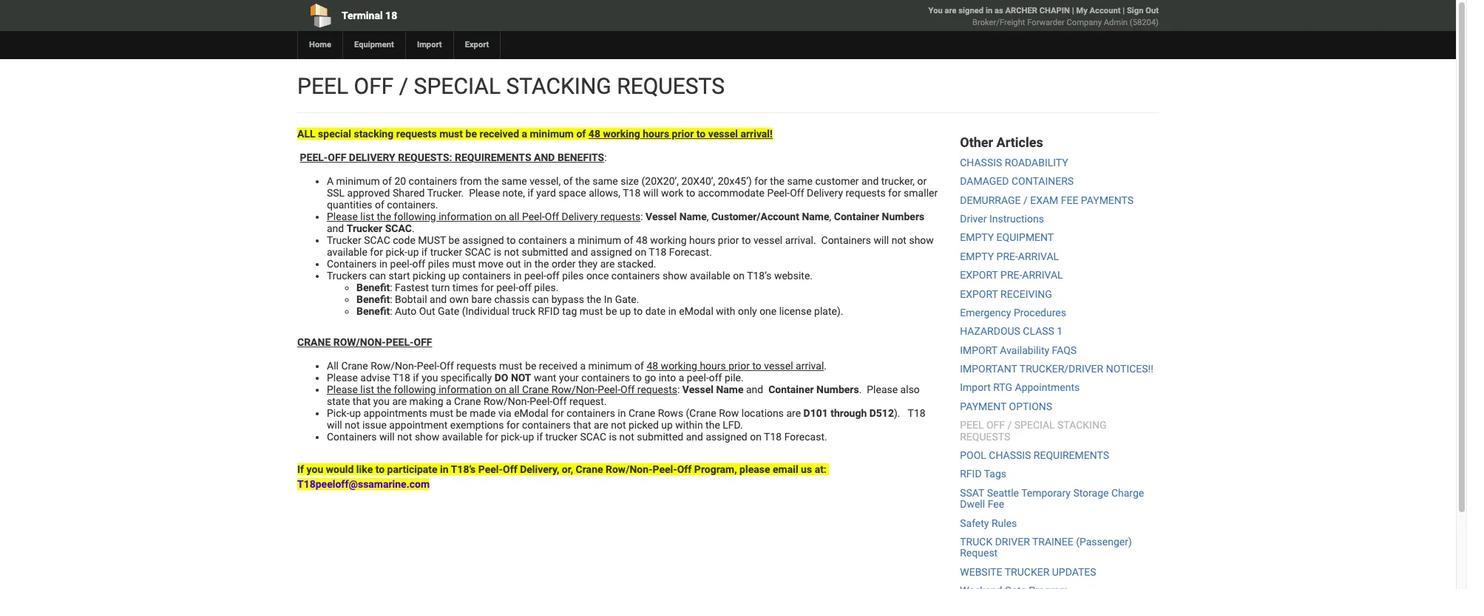 Task type: vqa. For each thing, say whether or not it's contained in the screenshot.
"THE" in the As a reminder, any driver found to not be utilizing this service for Pool Chassis will be subject to the same penalties as other terminal safety infractions:
no



Task type: describe. For each thing, give the bounding box(es) containing it.
following inside a minimum of 20 containers from the same vessel, of the same size (20x20', 20x40', 20x45') for the same customer and trucker, or ssl approved shared trucker.  please note, if yard space allows, t18 will work to accommodate peel-off delivery requests for smaller quantities of containers. please list the following information on all peel-off delivery requests : vessel name , customer/account name , container numbers and trucker scac . trucker scac code must be assigned to containers a minimum of 48 working hours prior to vessel arrival.  containers will not show available for pick-up if trucker scac is not submitted and assigned on t18 forecast. containers in peel-off piles must move out in the order they are stacked. truckers can start picking up containers in peel-off piles once containers show available on t18's website. benefit : fastest turn times for peel-off piles. benefit : bobtail and own bare chassis can bypass the in gate. benefit : auto out gate (individual truck rfid tag must be up to date in emodal with only one license plate).
[[394, 211, 436, 223]]

on up only
[[733, 270, 745, 282]]

must
[[418, 234, 446, 246]]

us
[[801, 464, 812, 476]]

and down (crane
[[686, 431, 703, 443]]

vessel,
[[530, 175, 561, 187]]

for right the times
[[481, 282, 494, 294]]

t18 down locations
[[764, 431, 782, 443]]

import
[[960, 344, 998, 356]]

t18 up the date
[[649, 246, 667, 258]]

fee
[[1061, 194, 1079, 206]]

list inside a minimum of 20 containers from the same vessel, of the same size (20x20', 20x40', 20x45') for the same customer and trucker, or ssl approved shared trucker.  please note, if yard space allows, t18 will work to accommodate peel-off delivery requests for smaller quantities of containers. please list the following information on all peel-off delivery requests : vessel name , customer/account name , container numbers and trucker scac . trucker scac code must be assigned to containers a minimum of 48 working hours prior to vessel arrival.  containers will not show available for pick-up if trucker scac is not submitted and assigned on t18 forecast. containers in peel-off piles must move out in the order they are stacked. truckers can start picking up containers in peel-off piles once containers show available on t18's website. benefit : fastest turn times for peel-off piles. benefit : bobtail and own bare chassis can bypass the in gate. benefit : auto out gate (individual truck rfid tag must be up to date in emodal with only one license plate).
[[360, 211, 374, 223]]

pick- inside a minimum of 20 containers from the same vessel, of the same size (20x20', 20x40', 20x45') for the same customer and trucker, or ssl approved shared trucker.  please note, if yard space allows, t18 will work to accommodate peel-off delivery requests for smaller quantities of containers. please list the following information on all peel-off delivery requests : vessel name , customer/account name , container numbers and trucker scac . trucker scac code must be assigned to containers a minimum of 48 working hours prior to vessel arrival.  containers will not show available for pick-up if trucker scac is not submitted and assigned on t18 forecast. containers in peel-off piles must move out in the order they are stacked. truckers can start picking up containers in peel-off piles once containers show available on t18's website. benefit : fastest turn times for peel-off piles. benefit : bobtail and own bare chassis can bypass the in gate. benefit : auto out gate (individual truck rfid tag must be up to date in emodal with only one license plate).
[[386, 246, 408, 258]]

not left issue
[[345, 419, 360, 431]]

and down quantities
[[327, 223, 344, 234]]

and up once
[[571, 246, 588, 258]]

2 horizontal spatial show
[[909, 234, 934, 246]]

(20x20',
[[642, 175, 679, 187]]

company
[[1067, 18, 1102, 27]]

export
[[465, 40, 489, 50]]

rfid inside other articles chassis roadability damaged containers demurrage / exam fee payments driver instructions empty equipment empty pre-arrival export pre-arrival export receiving emergency procedures hazardous class 1 import availability faqs important trucker/driver notices!! import rtg appointments payment options peel off / special stacking requests pool chassis requirements rfid tags ssat seattle temporary storage charge dwell fee safety rules truck driver trainee (passenger) request website trucker updates
[[960, 469, 982, 480]]

rfid inside a minimum of 20 containers from the same vessel, of the same size (20x20', 20x40', 20x45') for the same customer and trucker, or ssl approved shared trucker.  please note, if yard space allows, t18 will work to accommodate peel-off delivery requests for smaller quantities of containers. please list the following information on all peel-off delivery requests : vessel name , customer/account name , container numbers and trucker scac . trucker scac code must be assigned to containers a minimum of 48 working hours prior to vessel arrival.  containers will not show available for pick-up if trucker scac is not submitted and assigned on t18 forecast. containers in peel-off piles must move out in the order they are stacked. truckers can start picking up containers in peel-off piles once containers show available on t18's website. benefit : fastest turn times for peel-off piles. benefit : bobtail and own bare chassis can bypass the in gate. benefit : auto out gate (individual truck rfid tag must be up to date in emodal with only one license plate).
[[538, 305, 560, 317]]

yard
[[536, 187, 556, 199]]

forecast. inside a minimum of 20 containers from the same vessel, of the same size (20x20', 20x40', 20x45') for the same customer and trucker, or ssl approved shared trucker.  please note, if yard space allows, t18 will work to accommodate peel-off delivery requests for smaller quantities of containers. please list the following information on all peel-off delivery requests : vessel name , customer/account name , container numbers and trucker scac . trucker scac code must be assigned to containers a minimum of 48 working hours prior to vessel arrival.  containers will not show available for pick-up if trucker scac is not submitted and assigned on t18 forecast. containers in peel-off piles must move out in the order they are stacked. truckers can start picking up containers in peel-off piles once containers show available on t18's website. benefit : fastest turn times for peel-off piles. benefit : bobtail and own bare chassis can bypass the in gate. benefit : auto out gate (individual truck rfid tag must be up to date in emodal with only one license plate).
[[669, 246, 712, 258]]

2 same from the left
[[593, 175, 618, 187]]

size
[[621, 175, 639, 187]]

1 horizontal spatial name
[[716, 384, 744, 396]]

20
[[395, 175, 406, 187]]

3 benefit from the top
[[357, 305, 390, 317]]

off left piles.
[[519, 282, 532, 294]]

accommodate
[[698, 187, 765, 199]]

website.
[[774, 270, 813, 282]]

0 horizontal spatial stacking
[[506, 73, 611, 99]]

2 following from the top
[[394, 384, 436, 396]]

submitted inside a minimum of 20 containers from the same vessel, of the same size (20x20', 20x40', 20x45') for the same customer and trucker, or ssl approved shared trucker.  please note, if yard space allows, t18 will work to accommodate peel-off delivery requests for smaller quantities of containers. please list the following information on all peel-off delivery requests : vessel name , customer/account name , container numbers and trucker scac . trucker scac code must be assigned to containers a minimum of 48 working hours prior to vessel arrival.  containers will not show available for pick-up if trucker scac is not submitted and assigned on t18 forecast. containers in peel-off piles must move out in the order they are stacked. truckers can start picking up containers in peel-off piles once containers show available on t18's website. benefit : fastest turn times for peel-off piles. benefit : bobtail and own bare chassis can bypass the in gate. benefit : auto out gate (individual truck rfid tag must be up to date in emodal with only one license plate).
[[522, 246, 568, 258]]

row
[[719, 408, 739, 419]]

up left issue
[[349, 408, 361, 419]]

dwell
[[960, 499, 985, 511]]

availability
[[1000, 344, 1050, 356]]

1 vertical spatial pre-
[[1001, 269, 1022, 281]]

payment
[[960, 401, 1007, 413]]

want
[[534, 372, 557, 384]]

charge
[[1112, 487, 1144, 499]]

export receiving link
[[960, 288, 1052, 300]]

0 horizontal spatial container
[[769, 384, 814, 396]]

hours inside all crane row/non-peel-off requests must be received a minimum of 48 working hours prior to vessel arrival . please advise t18 if you specifically do not want your containers to go into a peel-off pile.
[[700, 360, 726, 372]]

class
[[1023, 326, 1055, 338]]

prior inside all crane row/non-peel-off requests must be received a minimum of 48 working hours prior to vessel arrival . please advise t18 if you specifically do not want your containers to go into a peel-off pile.
[[729, 360, 750, 372]]

0 horizontal spatial requirements
[[455, 152, 531, 163]]

trainee
[[1033, 536, 1074, 548]]

will left the work
[[643, 187, 659, 199]]

import inside "link"
[[417, 40, 442, 50]]

1 benefit from the top
[[357, 282, 390, 294]]

0 horizontal spatial /
[[399, 73, 408, 99]]

important
[[960, 363, 1017, 375]]

for right 20x45')
[[755, 175, 768, 187]]

48 inside all crane row/non-peel-off requests must be received a minimum of 48 working hours prior to vessel arrival . please advise t18 if you specifically do not want your containers to go into a peel-off pile.
[[647, 360, 658, 372]]

0 vertical spatial working
[[603, 128, 640, 140]]

1 horizontal spatial available
[[442, 431, 483, 443]]

requests up "rows"
[[637, 384, 678, 396]]

options
[[1009, 401, 1053, 413]]

0 vertical spatial available
[[327, 246, 368, 258]]

to right "pile."
[[753, 360, 762, 372]]

off right start
[[412, 258, 425, 270]]

picked
[[629, 419, 659, 431]]

picking
[[413, 270, 446, 282]]

0 vertical spatial hours
[[643, 128, 669, 140]]

up up own
[[448, 270, 460, 282]]

quantities
[[327, 199, 372, 211]]

out inside you are signed in as archer chapin | my account | sign out broker/freight forwarder company admin (58204)
[[1146, 6, 1159, 16]]

0 horizontal spatial piles
[[428, 258, 450, 270]]

peel- up "customer/account"
[[767, 187, 790, 199]]

1 horizontal spatial trucker
[[545, 431, 578, 443]]

2 , from the left
[[830, 211, 832, 223]]

2 export from the top
[[960, 288, 998, 300]]

up up start
[[408, 246, 419, 258]]

20x45')
[[718, 175, 752, 187]]

home
[[309, 40, 331, 50]]

a inside a minimum of 20 containers from the same vessel, of the same size (20x20', 20x40', 20x45') for the same customer and trucker, or ssl approved shared trucker.  please note, if yard space allows, t18 will work to accommodate peel-off delivery requests for smaller quantities of containers. please list the following information on all peel-off delivery requests : vessel name , customer/account name , container numbers and trucker scac . trucker scac code must be assigned to containers a minimum of 48 working hours prior to vessel arrival.  containers will not show available for pick-up if trucker scac is not submitted and assigned on t18 forecast. containers in peel-off piles must move out in the order they are stacked. truckers can start picking up containers in peel-off piles once containers show available on t18's website. benefit : fastest turn times for peel-off piles. benefit : bobtail and own bare chassis can bypass the in gate. benefit : auto out gate (individual truck rfid tag must be up to date in emodal with only one license plate).
[[570, 234, 575, 246]]

2 all from the top
[[509, 384, 520, 396]]

the right from
[[484, 175, 499, 187]]

2 information from the top
[[439, 384, 492, 396]]

crane left your on the bottom of page
[[522, 384, 549, 396]]

1 vertical spatial /
[[1024, 194, 1028, 206]]

not down "appointments"
[[397, 431, 412, 443]]

2 empty from the top
[[960, 251, 994, 262]]

of up stacked.
[[624, 234, 634, 246]]

must up the times
[[452, 258, 476, 270]]

off down equipment link
[[354, 73, 394, 99]]

empty equipment link
[[960, 232, 1054, 244]]

and left trucker,
[[862, 175, 879, 187]]

be right must
[[449, 234, 460, 246]]

import availability faqs link
[[960, 344, 1077, 356]]

terminal 18
[[342, 10, 397, 21]]

off down auto
[[414, 337, 432, 348]]

to left the date
[[634, 305, 643, 317]]

the left order
[[535, 258, 549, 270]]

on left not
[[495, 384, 506, 396]]

2 horizontal spatial name
[[802, 211, 830, 223]]

peel- inside all crane row/non-peel-off requests must be received a minimum of 48 working hours prior to vessel arrival . please advise t18 if you specifically do not want your containers to go into a peel-off pile.
[[687, 372, 709, 384]]

the up "customer/account"
[[770, 175, 785, 187]]

off inside .  please also state that you are making a crane row/non-peel-off request.
[[553, 396, 567, 408]]

scac down containers.
[[385, 223, 412, 234]]

special inside other articles chassis roadability damaged containers demurrage / exam fee payments driver instructions empty equipment empty pre-arrival export pre-arrival export receiving emergency procedures hazardous class 1 import availability faqs important trucker/driver notices!! import rtg appointments payment options peel off / special stacking requests pool chassis requirements rfid tags ssat seattle temporary storage charge dwell fee safety rules truck driver trainee (passenger) request website trucker updates
[[1015, 420, 1055, 431]]

must left made
[[430, 408, 453, 419]]

off down special
[[328, 152, 346, 163]]

into
[[659, 372, 676, 384]]

container inside a minimum of 20 containers from the same vessel, of the same size (20x20', 20x40', 20x45') for the same customer and trucker, or ssl approved shared trucker.  please note, if yard space allows, t18 will work to accommodate peel-off delivery requests for smaller quantities of containers. please list the following information on all peel-off delivery requests : vessel name , customer/account name , container numbers and trucker scac . trucker scac code must be assigned to containers a minimum of 48 working hours prior to vessel arrival.  containers will not show available for pick-up if trucker scac is not submitted and assigned on t18 forecast. containers in peel-off piles must move out in the order they are stacked. truckers can start picking up containers in peel-off piles once containers show available on t18's website. benefit : fastest turn times for peel-off piles. benefit : bobtail and own bare chassis can bypass the in gate. benefit : auto out gate (individual truck rfid tag must be up to date in emodal with only one license plate).
[[834, 211, 880, 223]]

2 vertical spatial /
[[1008, 420, 1012, 431]]

2 horizontal spatial assigned
[[706, 431, 748, 443]]

in inside the if you would like to participate in t18's peel-off delivery, or, crane row/non-peel-off program, please email us at: t18peeloff@ssamarine.com
[[440, 464, 449, 476]]

minimum up they
[[578, 234, 621, 246]]

gate
[[438, 305, 459, 317]]

rows
[[658, 408, 684, 419]]

be left made
[[456, 408, 467, 419]]

own
[[450, 294, 469, 305]]

advise
[[360, 372, 390, 384]]

not
[[511, 372, 531, 384]]

website
[[960, 566, 1003, 578]]

for down made
[[485, 431, 498, 443]]

d512
[[870, 408, 894, 419]]

pool
[[960, 450, 987, 462]]

not down pick-up appointments must be made via emodal for containers in crane rows (crane row locations are d101 through d512
[[620, 431, 635, 443]]

containers down the requests:
[[409, 175, 457, 187]]

of left 20 on the left top of page
[[382, 175, 392, 187]]

delivery,
[[520, 464, 559, 476]]

will down trucker,
[[874, 234, 889, 246]]

to down "customer/account"
[[742, 234, 751, 246]]

peel off / special stacking requests
[[297, 73, 725, 99]]

home link
[[297, 31, 342, 59]]

smaller
[[904, 187, 938, 199]]

peel- right out
[[524, 270, 547, 282]]

and right "pile."
[[746, 384, 764, 396]]

requests left smaller
[[846, 187, 886, 199]]

is inside a minimum of 20 containers from the same vessel, of the same size (20x20', 20x40', 20x45') for the same customer and trucker, or ssl approved shared trucker.  please note, if yard space allows, t18 will work to accommodate peel-off delivery requests for smaller quantities of containers. please list the following information on all peel-off delivery requests : vessel name , customer/account name , container numbers and trucker scac . trucker scac code must be assigned to containers a minimum of 48 working hours prior to vessel arrival.  containers will not show available for pick-up if trucker scac is not submitted and assigned on t18 forecast. containers in peel-off piles must move out in the order they are stacked. truckers can start picking up containers in peel-off piles once containers show available on t18's website. benefit : fastest turn times for peel-off piles. benefit : bobtail and own bare chassis can bypass the in gate. benefit : auto out gate (individual truck rfid tag must be up to date in emodal with only one license plate).
[[494, 246, 502, 258]]

are left d101
[[787, 408, 801, 419]]

export pre-arrival link
[[960, 269, 1063, 281]]

from
[[460, 175, 482, 187]]

in left start
[[379, 258, 388, 270]]

1 vertical spatial peel-
[[386, 337, 414, 348]]

will inside ).   t18 will not issue appointment exemptions for containers that are not picked up within the lfd.
[[327, 419, 342, 431]]

requests inside other articles chassis roadability damaged containers demurrage / exam fee payments driver instructions empty equipment empty pre-arrival export pre-arrival export receiving emergency procedures hazardous class 1 import availability faqs important trucker/driver notices!! import rtg appointments payment options peel off / special stacking requests pool chassis requirements rfid tags ssat seattle temporary storage charge dwell fee safety rules truck driver trainee (passenger) request website trucker updates
[[960, 431, 1011, 443]]

ssat seattle temporary storage charge dwell fee link
[[960, 487, 1144, 511]]

1 horizontal spatial show
[[663, 270, 687, 282]]

the up "appointments"
[[377, 384, 391, 396]]

working inside a minimum of 20 containers from the same vessel, of the same size (20x20', 20x40', 20x45') for the same customer and trucker, or ssl approved shared trucker.  please note, if yard space allows, t18 will work to accommodate peel-off delivery requests for smaller quantities of containers. please list the following information on all peel-off delivery requests : vessel name , customer/account name , container numbers and trucker scac . trucker scac code must be assigned to containers a minimum of 48 working hours prior to vessel arrival.  containers will not show available for pick-up if trucker scac is not submitted and assigned on t18 forecast. containers in peel-off piles must move out in the order they are stacked. truckers can start picking up containers in peel-off piles once containers show available on t18's website. benefit : fastest turn times for peel-off piles. benefit : bobtail and own bare chassis can bypass the in gate. benefit : auto out gate (individual truck rfid tag must be up to date in emodal with only one license plate).
[[650, 234, 687, 246]]

2 list from the top
[[360, 384, 374, 396]]

of right vessel,
[[563, 175, 573, 187]]

peel- down code
[[390, 258, 412, 270]]

trucker up truckers
[[327, 234, 362, 246]]

0 horizontal spatial special
[[414, 73, 501, 99]]

1 , from the left
[[707, 211, 709, 223]]

work
[[661, 187, 684, 199]]

approved
[[347, 187, 390, 199]]

0 horizontal spatial assigned
[[462, 234, 504, 246]]

be down once
[[606, 305, 617, 317]]

if inside all crane row/non-peel-off requests must be received a minimum of 48 working hours prior to vessel arrival . please advise t18 if you specifically do not want your containers to go into a peel-off pile.
[[413, 372, 419, 384]]

peel inside other articles chassis roadability damaged containers demurrage / exam fee payments driver instructions empty equipment empty pre-arrival export pre-arrival export receiving emergency procedures hazardous class 1 import availability faqs important trucker/driver notices!! import rtg appointments payment options peel off / special stacking requests pool chassis requirements rfid tags ssat seattle temporary storage charge dwell fee safety rules truck driver trainee (passenger) request website trucker updates
[[960, 420, 984, 431]]

notices!!
[[1106, 363, 1154, 375]]

containers will not show available for pick-up if trucker scac is not submitted and assigned on t18 forecast.
[[327, 431, 827, 443]]

the down benefits at the left of page
[[575, 175, 590, 187]]

1 horizontal spatial piles
[[562, 270, 584, 282]]

1 horizontal spatial vessel
[[683, 384, 714, 396]]

of inside all crane row/non-peel-off requests must be received a minimum of 48 working hours prior to vessel arrival . please advise t18 if you specifically do not want your containers to go into a peel-off pile.
[[635, 360, 644, 372]]

to inside the if you would like to participate in t18's peel-off delivery, or, crane row/non-peel-off program, please email us at: t18peeloff@ssamarine.com
[[376, 464, 385, 476]]

up right in
[[620, 305, 631, 317]]

specifically
[[441, 372, 492, 384]]

peel- inside .  please also state that you are making a crane row/non-peel-off request.
[[530, 396, 553, 408]]

would
[[326, 464, 354, 476]]

off left delivery,
[[503, 464, 518, 476]]

18
[[385, 10, 397, 21]]

must left in
[[580, 305, 603, 317]]

out inside a minimum of 20 containers from the same vessel, of the same size (20x20', 20x40', 20x45') for the same customer and trucker, or ssl approved shared trucker.  please note, if yard space allows, t18 will work to accommodate peel-off delivery requests for smaller quantities of containers. please list the following information on all peel-off delivery requests : vessel name , customer/account name , container numbers and trucker scac . trucker scac code must be assigned to containers a minimum of 48 working hours prior to vessel arrival.  containers will not show available for pick-up if trucker scac is not submitted and assigned on t18 forecast. containers in peel-off piles must move out in the order they are stacked. truckers can start picking up containers in peel-off piles once containers show available on t18's website. benefit : fastest turn times for peel-off piles. benefit : bobtail and own bare chassis can bypass the in gate. benefit : auto out gate (individual truck rfid tag must be up to date in emodal with only one license plate).
[[419, 305, 435, 317]]

on down note,
[[495, 211, 506, 223]]

minimum up 'and'
[[530, 128, 574, 140]]

peel- down exemptions
[[478, 464, 503, 476]]

instructions
[[990, 213, 1044, 225]]

vessel inside a minimum of 20 containers from the same vessel, of the same size (20x20', 20x40', 20x45') for the same customer and trucker, or ssl approved shared trucker.  please note, if yard space allows, t18 will work to accommodate peel-off delivery requests for smaller quantities of containers. please list the following information on all peel-off delivery requests : vessel name , customer/account name , container numbers and trucker scac . trucker scac code must be assigned to containers a minimum of 48 working hours prior to vessel arrival.  containers will not show available for pick-up if trucker scac is not submitted and assigned on t18 forecast. containers in peel-off piles must move out in the order they are stacked. truckers can start picking up containers in peel-off piles once containers show available on t18's website. benefit : fastest turn times for peel-off piles. benefit : bobtail and own bare chassis can bypass the in gate. benefit : auto out gate (individual truck rfid tag must be up to date in emodal with only one license plate).
[[646, 211, 677, 223]]

ssl
[[327, 187, 345, 199]]

you
[[929, 6, 943, 16]]

0 vertical spatial chassis
[[960, 157, 1002, 168]]

payment options link
[[960, 401, 1053, 413]]

containers up gate.
[[612, 270, 660, 282]]

containers.
[[387, 199, 438, 211]]

out
[[506, 258, 521, 270]]

0 horizontal spatial emodal
[[514, 408, 549, 419]]

please up "pick-"
[[327, 384, 358, 396]]

ssat
[[960, 487, 985, 499]]

up up delivery,
[[523, 431, 534, 443]]

1 horizontal spatial assigned
[[591, 246, 632, 258]]

of right quantities
[[375, 199, 385, 211]]

all
[[297, 128, 316, 140]]

fastest
[[395, 282, 429, 294]]

please down ssl
[[327, 211, 358, 223]]

off inside other articles chassis roadability damaged containers demurrage / exam fee payments driver instructions empty equipment empty pre-arrival export pre-arrival export receiving emergency procedures hazardous class 1 import availability faqs important trucker/driver notices!! import rtg appointments payment options peel off / special stacking requests pool chassis requirements rfid tags ssat seattle temporary storage charge dwell fee safety rules truck driver trainee (passenger) request website trucker updates
[[987, 420, 1005, 431]]

t18peeloff@ssamarine.com
[[297, 479, 430, 490]]

truck
[[512, 305, 536, 317]]

1 vertical spatial delivery
[[562, 211, 598, 223]]

containers inside ).   t18 will not issue appointment exemptions for containers that are not picked up within the lfd.
[[522, 419, 571, 431]]

2 benefit from the top
[[357, 294, 390, 305]]

0 vertical spatial pre-
[[997, 251, 1018, 262]]

if up delivery,
[[537, 431, 543, 443]]

crane
[[297, 337, 331, 348]]

scac left out
[[465, 246, 491, 258]]

the down 'approved'
[[377, 211, 391, 223]]

once
[[586, 270, 609, 282]]

off left the program,
[[677, 464, 692, 476]]

crane row/non-peel-off
[[297, 337, 432, 348]]

0 vertical spatial arrival
[[1018, 251, 1059, 262]]

auto
[[395, 305, 417, 317]]

the left in
[[587, 294, 601, 305]]

be up peel-off delivery requests: requirements and benefits :
[[466, 128, 477, 140]]

they
[[578, 258, 598, 270]]

appointments
[[1015, 382, 1080, 394]]

articles
[[997, 135, 1043, 150]]

48 inside a minimum of 20 containers from the same vessel, of the same size (20x20', 20x40', 20x45') for the same customer and trucker, or ssl approved shared trucker.  please note, if yard space allows, t18 will work to accommodate peel-off delivery requests for smaller quantities of containers. please list the following information on all peel-off delivery requests : vessel name , customer/account name , container numbers and trucker scac . trucker scac code must be assigned to containers a minimum of 48 working hours prior to vessel arrival.  containers will not show available for pick-up if trucker scac is not submitted and assigned on t18 forecast. containers in peel-off piles must move out in the order they are stacked. truckers can start picking up containers in peel-off piles once containers show available on t18's website. benefit : fastest turn times for peel-off piles. benefit : bobtail and own bare chassis can bypass the in gate. benefit : auto out gate (individual truck rfid tag must be up to date in emodal with only one license plate).
[[636, 234, 648, 246]]

tags
[[984, 469, 1007, 480]]

(individual
[[462, 305, 510, 317]]

containers down please list the following information on all crane row/non-peel-off requests : vessel name and container numbers
[[567, 408, 615, 419]]

off inside all crane row/non-peel-off requests must be received a minimum of 48 working hours prior to vessel arrival . please advise t18 if you specifically do not want your containers to go into a peel-off pile.
[[709, 372, 722, 384]]

.  please also state that you are making a crane row/non-peel-off request.
[[327, 384, 920, 408]]

1 empty from the top
[[960, 232, 994, 244]]

in up chassis
[[514, 270, 522, 282]]

prior inside a minimum of 20 containers from the same vessel, of the same size (20x20', 20x40', 20x45') for the same customer and trucker, or ssl approved shared trucker.  please note, if yard space allows, t18 will work to accommodate peel-off delivery requests for smaller quantities of containers. please list the following information on all peel-off delivery requests : vessel name , customer/account name , container numbers and trucker scac . trucker scac code must be assigned to containers a minimum of 48 working hours prior to vessel arrival.  containers will not show available for pick-up if trucker scac is not submitted and assigned on t18 forecast. containers in peel-off piles must move out in the order they are stacked. truckers can start picking up containers in peel-off piles once containers show available on t18's website. benefit : fastest turn times for peel-off piles. benefit : bobtail and own bare chassis can bypass the in gate. benefit : auto out gate (individual truck rfid tag must be up to date in emodal with only one license plate).
[[718, 234, 739, 246]]

off left customer
[[790, 187, 804, 199]]

to left go
[[633, 372, 642, 384]]

received inside all crane row/non-peel-off requests must be received a minimum of 48 working hours prior to vessel arrival . please advise t18 if you specifically do not want your containers to go into a peel-off pile.
[[539, 360, 578, 372]]

).   t18 will not issue appointment exemptions for containers that are not picked up within the lfd.
[[327, 408, 926, 431]]

trucker,
[[881, 175, 915, 187]]

as
[[995, 6, 1004, 16]]

0 vertical spatial containers
[[821, 234, 871, 246]]

off up bypass
[[547, 270, 560, 282]]

. inside a minimum of 20 containers from the same vessel, of the same size (20x20', 20x40', 20x45') for the same customer and trucker, or ssl approved shared trucker.  please note, if yard space allows, t18 will work to accommodate peel-off delivery requests for smaller quantities of containers. please list the following information on all peel-off delivery requests : vessel name , customer/account name , container numbers and trucker scac . trucker scac code must be assigned to containers a minimum of 48 working hours prior to vessel arrival.  containers will not show available for pick-up if trucker scac is not submitted and assigned on t18 forecast. containers in peel-off piles must move out in the order they are stacked. truckers can start picking up containers in peel-off piles once containers show available on t18's website. benefit : fastest turn times for peel-off piles. benefit : bobtail and own bare chassis can bypass the in gate. benefit : auto out gate (individual truck rfid tag must be up to date in emodal with only one license plate).
[[412, 223, 415, 234]]

will down "appointments"
[[379, 431, 395, 443]]

driver
[[960, 213, 987, 225]]

account
[[1090, 6, 1121, 16]]

chapin
[[1040, 6, 1070, 16]]

of up benefits at the left of page
[[577, 128, 586, 140]]

hazardous class 1 link
[[960, 326, 1063, 338]]

terminal 18 link
[[297, 0, 643, 31]]

1 vertical spatial containers
[[327, 258, 377, 270]]

driver instructions link
[[960, 213, 1044, 225]]

containers up order
[[518, 234, 567, 246]]

a
[[327, 175, 334, 187]]

2 vertical spatial show
[[415, 431, 440, 443]]

forwarder
[[1028, 18, 1065, 27]]

0 vertical spatial vessel
[[708, 128, 738, 140]]

requests up the requests:
[[396, 128, 437, 140]]

1 vertical spatial chassis
[[989, 450, 1031, 462]]

information inside a minimum of 20 containers from the same vessel, of the same size (20x20', 20x40', 20x45') for the same customer and trucker, or ssl approved shared trucker.  please note, if yard space allows, t18 will work to accommodate peel-off delivery requests for smaller quantities of containers. please list the following information on all peel-off delivery requests : vessel name , customer/account name , container numbers and trucker scac . trucker scac code must be assigned to containers a minimum of 48 working hours prior to vessel arrival.  containers will not show available for pick-up if trucker scac is not submitted and assigned on t18 forecast. containers in peel-off piles must move out in the order they are stacked. truckers can start picking up containers in peel-off piles once containers show available on t18's website. benefit : fastest turn times for peel-off piles. benefit : bobtail and own bare chassis can bypass the in gate. benefit : auto out gate (individual truck rfid tag must be up to date in emodal with only one license plate).
[[439, 211, 492, 223]]

truckers
[[327, 270, 367, 282]]

off down the yard
[[545, 211, 559, 223]]



Task type: locate. For each thing, give the bounding box(es) containing it.
1 vertical spatial requirements
[[1034, 450, 1110, 462]]

|
[[1072, 6, 1074, 16], [1123, 6, 1125, 16]]

2 horizontal spatial same
[[787, 175, 813, 187]]

t18's inside the if you would like to participate in t18's peel-off delivery, or, crane row/non-peel-off program, please email us at: t18peeloff@ssamarine.com
[[451, 464, 476, 476]]

submitted down "rows"
[[637, 431, 684, 443]]

broker/freight
[[973, 18, 1026, 27]]

1 list from the top
[[360, 211, 374, 223]]

pick-
[[386, 246, 408, 258], [501, 431, 523, 443]]

peel- right into
[[687, 372, 709, 384]]

1 vertical spatial pick-
[[501, 431, 523, 443]]

for up containers will not show available for pick-up if trucker scac is not submitted and assigned on t18 forecast.
[[551, 408, 564, 419]]

0 vertical spatial trucker
[[430, 246, 462, 258]]

0 horizontal spatial submitted
[[522, 246, 568, 258]]

, down accommodate
[[707, 211, 709, 223]]

row/non- inside .  please also state that you are making a crane row/non-peel-off request.
[[484, 396, 530, 408]]

for inside ).   t18 will not issue appointment exemptions for containers that are not picked up within the lfd.
[[507, 419, 520, 431]]

please up state
[[327, 372, 358, 384]]

peel- down the yard
[[522, 211, 545, 223]]

and left own
[[430, 294, 447, 305]]

t18's left website.
[[747, 270, 772, 282]]

hours down accommodate
[[689, 234, 716, 246]]

peel-off delivery requests: requirements and benefits :
[[300, 152, 607, 163]]

be inside all crane row/non-peel-off requests must be received a minimum of 48 working hours prior to vessel arrival . please advise t18 if you specifically do not want your containers to go into a peel-off pile.
[[525, 360, 537, 372]]

date
[[645, 305, 666, 317]]

off left go
[[621, 384, 635, 396]]

are inside you are signed in as archer chapin | my account | sign out broker/freight forwarder company admin (58204)
[[945, 6, 957, 16]]

containers down "pick-"
[[327, 431, 377, 443]]

1 horizontal spatial peel
[[960, 420, 984, 431]]

that down the request.
[[573, 419, 591, 431]]

requirements up storage
[[1034, 450, 1110, 462]]

1 horizontal spatial requests
[[960, 431, 1011, 443]]

you inside all crane row/non-peel-off requests must be received a minimum of 48 working hours prior to vessel arrival . please advise t18 if you specifically do not want your containers to go into a peel-off pile.
[[422, 372, 438, 384]]

requirements
[[455, 152, 531, 163], [1034, 450, 1110, 462]]

1 | from the left
[[1072, 6, 1074, 16]]

working inside all crane row/non-peel-off requests must be received a minimum of 48 working hours prior to vessel arrival . please advise t18 if you specifically do not want your containers to go into a peel-off pile.
[[661, 360, 697, 372]]

. inside all crane row/non-peel-off requests must be received a minimum of 48 working hours prior to vessel arrival . please advise t18 if you specifically do not want your containers to go into a peel-off pile.
[[824, 360, 827, 372]]

in right the date
[[668, 305, 677, 317]]

other articles chassis roadability damaged containers demurrage / exam fee payments driver instructions empty equipment empty pre-arrival export pre-arrival export receiving emergency procedures hazardous class 1 import availability faqs important trucker/driver notices!! import rtg appointments payment options peel off / special stacking requests pool chassis requirements rfid tags ssat seattle temporary storage charge dwell fee safety rules truck driver trainee (passenger) request website trucker updates
[[960, 135, 1154, 578]]

seattle
[[987, 487, 1019, 499]]

signed
[[959, 6, 984, 16]]

license
[[779, 305, 812, 317]]

scac left code
[[364, 234, 390, 246]]

in right out
[[524, 258, 532, 270]]

2 | from the left
[[1123, 6, 1125, 16]]

to right the work
[[686, 187, 695, 199]]

at:
[[815, 464, 827, 476]]

0 horizontal spatial peel-
[[300, 152, 328, 163]]

a right your on the bottom of page
[[580, 360, 586, 372]]

.
[[412, 223, 415, 234], [824, 360, 827, 372]]

of left go
[[635, 360, 644, 372]]

not
[[892, 234, 907, 246], [504, 246, 519, 258], [345, 419, 360, 431], [611, 419, 626, 431], [397, 431, 412, 443], [620, 431, 635, 443]]

1 vertical spatial can
[[532, 294, 549, 305]]

1 information from the top
[[439, 211, 492, 223]]

hours right into
[[700, 360, 726, 372]]

on up gate.
[[635, 246, 647, 258]]

crane inside the if you would like to participate in t18's peel-off delivery, or, crane row/non-peel-off program, please email us at: t18peeloff@ssamarine.com
[[576, 464, 603, 476]]

vessel down the work
[[646, 211, 677, 223]]

1 following from the top
[[394, 211, 436, 223]]

0 vertical spatial /
[[399, 73, 408, 99]]

please left note,
[[469, 187, 500, 199]]

forecast. right stacked.
[[669, 246, 712, 258]]

containers inside all crane row/non-peel-off requests must be received a minimum of 48 working hours prior to vessel arrival . please advise t18 if you specifically do not want your containers to go into a peel-off pile.
[[582, 372, 630, 384]]

of
[[577, 128, 586, 140], [382, 175, 392, 187], [563, 175, 573, 187], [375, 199, 385, 211], [624, 234, 634, 246], [635, 360, 644, 372]]

3 same from the left
[[787, 175, 813, 187]]

2 horizontal spatial available
[[690, 270, 731, 282]]

0 vertical spatial submitted
[[522, 246, 568, 258]]

peel
[[297, 73, 349, 99], [960, 420, 984, 431]]

1 vertical spatial you
[[373, 396, 390, 408]]

0 vertical spatial stacking
[[506, 73, 611, 99]]

1 vertical spatial rfid
[[960, 469, 982, 480]]

crane right all
[[341, 360, 368, 372]]

:
[[604, 152, 607, 163], [641, 211, 643, 223], [390, 282, 392, 294], [390, 294, 392, 305], [390, 305, 392, 317], [678, 384, 680, 396]]

all inside a minimum of 20 containers from the same vessel, of the same size (20x20', 20x40', 20x45') for the same customer and trucker, or ssl approved shared trucker.  please note, if yard space allows, t18 will work to accommodate peel-off delivery requests for smaller quantities of containers. please list the following information on all peel-off delivery requests : vessel name , customer/account name , container numbers and trucker scac . trucker scac code must be assigned to containers a minimum of 48 working hours prior to vessel arrival.  containers will not show available for pick-up if trucker scac is not submitted and assigned on t18 forecast. containers in peel-off piles must move out in the order they are stacked. truckers can start picking up containers in peel-off piles once containers show available on t18's website. benefit : fastest turn times for peel-off piles. benefit : bobtail and own bare chassis can bypass the in gate. benefit : auto out gate (individual truck rfid tag must be up to date in emodal with only one license plate).
[[509, 211, 520, 223]]

you inside .  please also state that you are making a crane row/non-peel-off request.
[[373, 396, 390, 408]]

0 vertical spatial delivery
[[807, 187, 843, 199]]

0 vertical spatial .
[[412, 223, 415, 234]]

off inside all crane row/non-peel-off requests must be received a minimum of 48 working hours prior to vessel arrival . please advise t18 if you specifically do not want your containers to go into a peel-off pile.
[[440, 360, 454, 372]]

0 horizontal spatial trucker
[[430, 246, 462, 258]]

emodal
[[679, 305, 714, 317], [514, 408, 549, 419]]

1 horizontal spatial can
[[532, 294, 549, 305]]

2 vertical spatial available
[[442, 431, 483, 443]]

you inside the if you would like to participate in t18's peel-off delivery, or, crane row/non-peel-off program, please email us at: t18peeloff@ssamarine.com
[[307, 464, 323, 476]]

assigned up move
[[462, 234, 504, 246]]

peel- inside all crane row/non-peel-off requests must be received a minimum of 48 working hours prior to vessel arrival . please advise t18 if you specifically do not want your containers to go into a peel-off pile.
[[417, 360, 440, 372]]

1 horizontal spatial out
[[1146, 6, 1159, 16]]

up inside ).   t18 will not issue appointment exemptions for containers that are not picked up within the lfd.
[[661, 419, 673, 431]]

emergency
[[960, 307, 1011, 319]]

pick- up start
[[386, 246, 408, 258]]

0 vertical spatial that
[[353, 396, 371, 408]]

requirements inside other articles chassis roadability damaged containers demurrage / exam fee payments driver instructions empty equipment empty pre-arrival export pre-arrival export receiving emergency procedures hazardous class 1 import availability faqs important trucker/driver notices!! import rtg appointments payment options peel off / special stacking requests pool chassis requirements rfid tags ssat seattle temporary storage charge dwell fee safety rules truck driver trainee (passenger) request website trucker updates
[[1034, 450, 1110, 462]]

row/non-
[[371, 360, 417, 372], [552, 384, 598, 396], [484, 396, 530, 408], [606, 464, 653, 476]]

2 vertical spatial hours
[[700, 360, 726, 372]]

1 horizontal spatial t18's
[[747, 270, 772, 282]]

48 left into
[[647, 360, 658, 372]]

minimum inside all crane row/non-peel-off requests must be received a minimum of 48 working hours prior to vessel arrival . please advise t18 if you specifically do not want your containers to go into a peel-off pile.
[[588, 360, 632, 372]]

1 vertical spatial vessel
[[683, 384, 714, 396]]

0 horizontal spatial numbers
[[817, 384, 859, 396]]

are inside .  please also state that you are making a crane row/non-peel-off request.
[[392, 396, 407, 408]]

1 horizontal spatial that
[[573, 419, 591, 431]]

0 vertical spatial forecast.
[[669, 246, 712, 258]]

1 horizontal spatial received
[[539, 360, 578, 372]]

t18 inside ).   t18 will not issue appointment exemptions for containers that are not picked up within the lfd.
[[908, 408, 926, 419]]

0 vertical spatial you
[[422, 372, 438, 384]]

do
[[495, 372, 508, 384]]

to up 20x40',
[[697, 128, 706, 140]]

0 vertical spatial import
[[417, 40, 442, 50]]

issue
[[362, 419, 387, 431]]

48 up stacked.
[[636, 234, 648, 246]]

row/non- inside the if you would like to participate in t18's peel-off delivery, or, crane row/non-peel-off program, please email us at: t18peeloff@ssamarine.com
[[606, 464, 653, 476]]

space
[[559, 187, 586, 199]]

0 horizontal spatial received
[[480, 128, 519, 140]]

1 export from the top
[[960, 269, 998, 281]]

in left "as"
[[986, 6, 993, 16]]

please inside .  please also state that you are making a crane row/non-peel-off request.
[[867, 384, 898, 396]]

stacking inside other articles chassis roadability damaged containers demurrage / exam fee payments driver instructions empty equipment empty pre-arrival export pre-arrival export receiving emergency procedures hazardous class 1 import availability faqs important trucker/driver notices!! import rtg appointments payment options peel off / special stacking requests pool chassis requirements rfid tags ssat seattle temporary storage charge dwell fee safety rules truck driver trainee (passenger) request website trucker updates
[[1058, 420, 1107, 431]]

sign out link
[[1127, 6, 1159, 16]]

empty pre-arrival link
[[960, 251, 1059, 262]]

1 vertical spatial received
[[539, 360, 578, 372]]

working up benefits at the left of page
[[603, 128, 640, 140]]

locations
[[742, 408, 784, 419]]

rfid up "ssat"
[[960, 469, 982, 480]]

1 vertical spatial empty
[[960, 251, 994, 262]]

1 vertical spatial stacking
[[1058, 420, 1107, 431]]

not down smaller
[[892, 234, 907, 246]]

email
[[773, 464, 799, 476]]

peel- down out
[[496, 282, 519, 294]]

import rtg appointments link
[[960, 382, 1080, 394]]

0 horizontal spatial peel
[[297, 73, 349, 99]]

1 vertical spatial available
[[690, 270, 731, 282]]

up
[[408, 246, 419, 258], [448, 270, 460, 282], [620, 305, 631, 317], [349, 408, 361, 419], [661, 419, 673, 431], [523, 431, 534, 443]]

name up row
[[716, 384, 744, 396]]

all crane row/non-peel-off requests must be received a minimum of 48 working hours prior to vessel arrival . please advise t18 if you specifically do not want your containers to go into a peel-off pile.
[[327, 360, 829, 384]]

48
[[589, 128, 601, 140], [636, 234, 648, 246], [647, 360, 658, 372]]

in left picked
[[618, 408, 626, 419]]

t18 down also at the right bottom of page
[[908, 408, 926, 419]]

available up truckers
[[327, 246, 368, 258]]

please inside all crane row/non-peel-off requests must be received a minimum of 48 working hours prior to vessel arrival . please advise t18 if you specifically do not want your containers to go into a peel-off pile.
[[327, 372, 358, 384]]

1 vertical spatial requests
[[960, 431, 1011, 443]]

2 vertical spatial vessel
[[764, 360, 793, 372]]

1 all from the top
[[509, 211, 520, 223]]

0 vertical spatial out
[[1146, 6, 1159, 16]]

a right into
[[679, 372, 684, 384]]

0 vertical spatial peel
[[297, 73, 349, 99]]

arrival
[[1018, 251, 1059, 262], [1022, 269, 1063, 281]]

1 horizontal spatial emodal
[[679, 305, 714, 317]]

exam
[[1030, 194, 1059, 206]]

0 vertical spatial prior
[[672, 128, 694, 140]]

must inside all crane row/non-peel-off requests must be received a minimum of 48 working hours prior to vessel arrival . please advise t18 if you specifically do not want your containers to go into a peel-off pile.
[[499, 360, 523, 372]]

/ down the "payment options" "link"
[[1008, 420, 1012, 431]]

1 same from the left
[[502, 175, 527, 187]]

admin
[[1104, 18, 1128, 27]]

0 vertical spatial empty
[[960, 232, 994, 244]]

same left vessel,
[[502, 175, 527, 187]]

1 horizontal spatial stacking
[[1058, 420, 1107, 431]]

emodal left with
[[679, 305, 714, 317]]

special down export 'link'
[[414, 73, 501, 99]]

roadability
[[1005, 157, 1069, 168]]

1 vertical spatial submitted
[[637, 431, 684, 443]]

your
[[559, 372, 579, 384]]

crane left "rows"
[[629, 408, 656, 419]]

are inside ).   t18 will not issue appointment exemptions for containers that are not picked up within the lfd.
[[594, 419, 609, 431]]

piles.
[[534, 282, 559, 294]]

prior down "customer/account"
[[718, 234, 739, 246]]

start
[[389, 270, 410, 282]]

piles up bypass
[[562, 270, 584, 282]]

0 vertical spatial can
[[369, 270, 386, 282]]

1
[[1057, 326, 1063, 338]]

peel- up making
[[417, 360, 440, 372]]

are right they
[[600, 258, 615, 270]]

1 horizontal spatial pick-
[[501, 431, 523, 443]]

0 horizontal spatial rfid
[[538, 305, 560, 317]]

on
[[495, 211, 506, 223], [635, 246, 647, 258], [733, 270, 745, 282], [495, 384, 506, 396], [750, 431, 762, 443]]

row/non- inside all crane row/non-peel-off requests must be received a minimum of 48 working hours prior to vessel arrival . please advise t18 if you specifically do not want your containers to go into a peel-off pile.
[[371, 360, 417, 372]]

1 vertical spatial arrival
[[1022, 269, 1063, 281]]

safety
[[960, 517, 989, 529]]

state
[[327, 396, 350, 408]]

all down note,
[[509, 211, 520, 223]]

chassis up damaged
[[960, 157, 1002, 168]]

also
[[901, 384, 920, 396]]

0 horizontal spatial vessel
[[646, 211, 677, 223]]

0 vertical spatial special
[[414, 73, 501, 99]]

are inside a minimum of 20 containers from the same vessel, of the same size (20x20', 20x40', 20x45') for the same customer and trucker, or ssl approved shared trucker.  please note, if yard space allows, t18 will work to accommodate peel-off delivery requests for smaller quantities of containers. please list the following information on all peel-off delivery requests : vessel name , customer/account name , container numbers and trucker scac . trucker scac code must be assigned to containers a minimum of 48 working hours prior to vessel arrival.  containers will not show available for pick-up if trucker scac is not submitted and assigned on t18 forecast. containers in peel-off piles must move out in the order they are stacked. truckers can start picking up containers in peel-off piles once containers show available on t18's website. benefit : fastest turn times for peel-off piles. benefit : bobtail and own bare chassis can bypass the in gate. benefit : auto out gate (individual truck rfid tag must be up to date in emodal with only one license plate).
[[600, 258, 615, 270]]

all right do
[[509, 384, 520, 396]]

is down pick-up appointments must be made via emodal for containers in crane rows (crane row locations are d101 through d512
[[609, 431, 617, 443]]

crane inside .  please also state that you are making a crane row/non-peel-off request.
[[454, 396, 481, 408]]

will
[[643, 187, 659, 199], [874, 234, 889, 246], [327, 419, 342, 431], [379, 431, 395, 443]]

like
[[356, 464, 373, 476]]

1 horizontal spatial ,
[[830, 211, 832, 223]]

1 horizontal spatial forecast.
[[785, 431, 827, 443]]

all
[[509, 211, 520, 223], [509, 384, 520, 396]]

that inside ).   t18 will not issue appointment exemptions for containers that are not picked up within the lfd.
[[573, 419, 591, 431]]

rfid tags link
[[960, 469, 1007, 480]]

for left code
[[370, 246, 383, 258]]

1 vertical spatial special
[[1015, 420, 1055, 431]]

my
[[1076, 6, 1088, 16]]

containers down customer
[[821, 234, 871, 246]]

payments
[[1081, 194, 1134, 206]]

0 horizontal spatial requests
[[617, 73, 725, 99]]

vessel inside all crane row/non-peel-off requests must be received a minimum of 48 working hours prior to vessel arrival . please advise t18 if you specifically do not want your containers to go into a peel-off pile.
[[764, 360, 793, 372]]

containers
[[1012, 175, 1074, 187]]

peel-
[[300, 152, 328, 163], [386, 337, 414, 348]]

bare
[[471, 294, 492, 305]]

t18 right allows, at the left top
[[623, 187, 641, 199]]

a inside .  please also state that you are making a crane row/non-peel-off request.
[[446, 396, 452, 408]]

| left sign
[[1123, 6, 1125, 16]]

1 vertical spatial forecast.
[[785, 431, 827, 443]]

peel- down picked
[[653, 464, 677, 476]]

crane right or,
[[576, 464, 603, 476]]

in inside you are signed in as archer chapin | my account | sign out broker/freight forwarder company admin (58204)
[[986, 6, 993, 16]]

hours
[[643, 128, 669, 140], [689, 234, 716, 246], [700, 360, 726, 372]]

1 vertical spatial working
[[650, 234, 687, 246]]

t18's down exemptions
[[451, 464, 476, 476]]

received right not
[[539, 360, 578, 372]]

1 horizontal spatial import
[[960, 382, 991, 394]]

same left size
[[593, 175, 618, 187]]

shared
[[393, 187, 425, 199]]

same left customer
[[787, 175, 813, 187]]

that inside .  please also state that you are making a crane row/non-peel-off request.
[[353, 396, 371, 408]]

off
[[354, 73, 394, 99], [328, 152, 346, 163], [414, 337, 432, 348], [987, 420, 1005, 431]]

0 vertical spatial requests
[[617, 73, 725, 99]]

not left picked
[[611, 419, 626, 431]]

out left gate
[[419, 305, 435, 317]]

information
[[439, 211, 492, 223], [439, 384, 492, 396]]

are
[[945, 6, 957, 16], [600, 258, 615, 270], [392, 396, 407, 408], [787, 408, 801, 419], [594, 419, 609, 431]]

in right participate
[[440, 464, 449, 476]]

procedures
[[1014, 307, 1067, 319]]

0 vertical spatial following
[[394, 211, 436, 223]]

0 horizontal spatial forecast.
[[669, 246, 712, 258]]

stacked.
[[617, 258, 656, 270]]

a down peel off / special stacking requests at left top
[[522, 128, 527, 140]]

piles
[[428, 258, 450, 270], [562, 270, 584, 282]]

delivery
[[807, 187, 843, 199], [562, 211, 598, 223]]

hours inside a minimum of 20 containers from the same vessel, of the same size (20x20', 20x40', 20x45') for the same customer and trucker, or ssl approved shared trucker.  please note, if yard space allows, t18 will work to accommodate peel-off delivery requests for smaller quantities of containers. please list the following information on all peel-off delivery requests : vessel name , customer/account name , container numbers and trucker scac . trucker scac code must be assigned to containers a minimum of 48 working hours prior to vessel arrival.  containers will not show available for pick-up if trucker scac is not submitted and assigned on t18 forecast. containers in peel-off piles must move out in the order they are stacked. truckers can start picking up containers in peel-off piles once containers show available on t18's website. benefit : fastest turn times for peel-off piles. benefit : bobtail and own bare chassis can bypass the in gate. benefit : auto out gate (individual truck rfid tag must be up to date in emodal with only one license plate).
[[689, 234, 716, 246]]

0 vertical spatial export
[[960, 269, 998, 281]]

t18's inside a minimum of 20 containers from the same vessel, of the same size (20x20', 20x40', 20x45') for the same customer and trucker, or ssl approved shared trucker.  please note, if yard space allows, t18 will work to accommodate peel-off delivery requests for smaller quantities of containers. please list the following information on all peel-off delivery requests : vessel name , customer/account name , container numbers and trucker scac . trucker scac code must be assigned to containers a minimum of 48 working hours prior to vessel arrival.  containers will not show available for pick-up if trucker scac is not submitted and assigned on t18 forecast. containers in peel-off piles must move out in the order they are stacked. truckers can start picking up containers in peel-off piles once containers show available on t18's website. benefit : fastest turn times for peel-off piles. benefit : bobtail and own bare chassis can bypass the in gate. benefit : auto out gate (individual truck rfid tag must be up to date in emodal with only one license plate).
[[747, 270, 772, 282]]

1 horizontal spatial |
[[1123, 6, 1125, 16]]

1 vertical spatial is
[[609, 431, 617, 443]]

0 horizontal spatial delivery
[[562, 211, 598, 223]]

0 vertical spatial 48
[[589, 128, 601, 140]]

trucker down quantities
[[347, 223, 383, 234]]

participate
[[387, 464, 438, 476]]

pick-up appointments must be made via emodal for containers in crane rows (crane row locations are d101 through d512
[[327, 408, 894, 419]]

archer
[[1006, 6, 1038, 16]]

0 vertical spatial container
[[834, 211, 880, 223]]

benefit left auto
[[357, 294, 390, 305]]

0 vertical spatial numbers
[[882, 211, 925, 223]]

via
[[498, 408, 512, 419]]

move
[[478, 258, 504, 270]]

request
[[960, 548, 998, 559]]

trucker
[[430, 246, 462, 258], [545, 431, 578, 443]]

a minimum of 20 containers from the same vessel, of the same size (20x20', 20x40', 20x45') for the same customer and trucker, or ssl approved shared trucker.  please note, if yard space allows, t18 will work to accommodate peel-off delivery requests for smaller quantities of containers. please list the following information on all peel-off delivery requests : vessel name , customer/account name , container numbers and trucker scac . trucker scac code must be assigned to containers a minimum of 48 working hours prior to vessel arrival.  containers will not show available for pick-up if trucker scac is not submitted and assigned on t18 forecast. containers in peel-off piles must move out in the order they are stacked. truckers can start picking up containers in peel-off piles once containers show available on t18's website. benefit : fastest turn times for peel-off piles. benefit : bobtail and own bare chassis can bypass the in gate. benefit : auto out gate (individual truck rfid tag must be up to date in emodal with only one license plate).
[[327, 175, 938, 317]]

vessel inside a minimum of 20 containers from the same vessel, of the same size (20x20', 20x40', 20x45') for the same customer and trucker, or ssl approved shared trucker.  please note, if yard space allows, t18 will work to accommodate peel-off delivery requests for smaller quantities of containers. please list the following information on all peel-off delivery requests : vessel name , customer/account name , container numbers and trucker scac . trucker scac code must be assigned to containers a minimum of 48 working hours prior to vessel arrival.  containers will not show available for pick-up if trucker scac is not submitted and assigned on t18 forecast. containers in peel-off piles must move out in the order they are stacked. truckers can start picking up containers in peel-off piles once containers show available on t18's website. benefit : fastest turn times for peel-off piles. benefit : bobtail and own bare chassis can bypass the in gate. benefit : auto out gate (individual truck rfid tag must be up to date in emodal with only one license plate).
[[754, 234, 783, 246]]

if left the yard
[[528, 187, 534, 199]]

| left my
[[1072, 6, 1074, 16]]

be right do
[[525, 360, 537, 372]]

please up d512
[[867, 384, 898, 396]]

0 horizontal spatial same
[[502, 175, 527, 187]]

that right state
[[353, 396, 371, 408]]

0 vertical spatial requirements
[[455, 152, 531, 163]]

minimum
[[530, 128, 574, 140], [336, 175, 380, 187], [578, 234, 621, 246], [588, 360, 632, 372]]

containers right via
[[522, 419, 571, 431]]

pre- down empty equipment link
[[997, 251, 1018, 262]]

plate).
[[814, 305, 844, 317]]

0 horizontal spatial name
[[679, 211, 707, 223]]

numbers inside a minimum of 20 containers from the same vessel, of the same size (20x20', 20x40', 20x45') for the same customer and trucker, or ssl approved shared trucker.  please note, if yard space allows, t18 will work to accommodate peel-off delivery requests for smaller quantities of containers. please list the following information on all peel-off delivery requests : vessel name , customer/account name , container numbers and trucker scac . trucker scac code must be assigned to containers a minimum of 48 working hours prior to vessel arrival.  containers will not show available for pick-up if trucker scac is not submitted and assigned on t18 forecast. containers in peel-off piles must move out in the order they are stacked. truckers can start picking up containers in peel-off piles once containers show available on t18's website. benefit : fastest turn times for peel-off piles. benefit : bobtail and own bare chassis can bypass the in gate. benefit : auto out gate (individual truck rfid tag must be up to date in emodal with only one license plate).
[[882, 211, 925, 223]]

20x40',
[[682, 175, 715, 187]]

rtg
[[994, 382, 1013, 394]]

container
[[834, 211, 880, 223], [769, 384, 814, 396]]

if
[[297, 464, 304, 476]]

0 vertical spatial rfid
[[538, 305, 560, 317]]

t18 inside all crane row/non-peel-off requests must be received a minimum of 48 working hours prior to vessel arrival . please advise t18 if you specifically do not want your containers to go into a peel-off pile.
[[393, 372, 410, 384]]

/
[[399, 73, 408, 99], [1024, 194, 1028, 206], [1008, 420, 1012, 431]]

the inside ).   t18 will not issue appointment exemptions for containers that are not picked up within the lfd.
[[706, 419, 720, 431]]

(58204)
[[1130, 18, 1159, 27]]

trucker inside a minimum of 20 containers from the same vessel, of the same size (20x20', 20x40', 20x45') for the same customer and trucker, or ssl approved shared trucker.  please note, if yard space allows, t18 will work to accommodate peel-off delivery requests for smaller quantities of containers. please list the following information on all peel-off delivery requests : vessel name , customer/account name , container numbers and trucker scac . trucker scac code must be assigned to containers a minimum of 48 working hours prior to vessel arrival.  containers will not show available for pick-up if trucker scac is not submitted and assigned on t18 forecast. containers in peel-off piles must move out in the order they are stacked. truckers can start picking up containers in peel-off piles once containers show available on t18's website. benefit : fastest turn times for peel-off piles. benefit : bobtail and own bare chassis can bypass the in gate. benefit : auto out gate (individual truck rfid tag must be up to date in emodal with only one license plate).
[[430, 246, 462, 258]]

arrival up receiving
[[1022, 269, 1063, 281]]

following
[[394, 211, 436, 223], [394, 384, 436, 396]]

0 vertical spatial received
[[480, 128, 519, 140]]

0 horizontal spatial show
[[415, 431, 440, 443]]

all
[[327, 360, 339, 372]]

1 vertical spatial that
[[573, 419, 591, 431]]

1 horizontal spatial container
[[834, 211, 880, 223]]

on down locations
[[750, 431, 762, 443]]

0 horizontal spatial |
[[1072, 6, 1074, 16]]

for right made
[[507, 419, 520, 431]]

can left bypass
[[532, 294, 549, 305]]

import inside other articles chassis roadability damaged containers demurrage / exam fee payments driver instructions empty equipment empty pre-arrival export pre-arrival export receiving emergency procedures hazardous class 1 import availability faqs important trucker/driver notices!! import rtg appointments payment options peel off / special stacking requests pool chassis requirements rfid tags ssat seattle temporary storage charge dwell fee safety rules truck driver trainee (passenger) request website trucker updates
[[960, 382, 991, 394]]

crane inside all crane row/non-peel-off requests must be received a minimum of 48 working hours prior to vessel arrival . please advise t18 if you specifically do not want your containers to go into a peel-off pile.
[[341, 360, 368, 372]]

will down state
[[327, 419, 342, 431]]

storage
[[1074, 487, 1109, 499]]

to up out
[[507, 234, 516, 246]]

special
[[414, 73, 501, 99], [1015, 420, 1055, 431]]

1 vertical spatial export
[[960, 288, 998, 300]]

terminal
[[342, 10, 383, 21]]

0 vertical spatial peel-
[[300, 152, 328, 163]]

made
[[470, 408, 496, 419]]

containers up bare
[[462, 270, 511, 282]]

emodal inside a minimum of 20 containers from the same vessel, of the same size (20x20', 20x40', 20x45') for the same customer and trucker, or ssl approved shared trucker.  please note, if yard space allows, t18 will work to accommodate peel-off delivery requests for smaller quantities of containers. please list the following information on all peel-off delivery requests : vessel name , customer/account name , container numbers and trucker scac . trucker scac code must be assigned to containers a minimum of 48 working hours prior to vessel arrival.  containers will not show available for pick-up if trucker scac is not submitted and assigned on t18 forecast. containers in peel-off piles must move out in the order they are stacked. truckers can start picking up containers in peel-off piles once containers show available on t18's website. benefit : fastest turn times for peel-off piles. benefit : bobtail and own bare chassis can bypass the in gate. benefit : auto out gate (individual truck rfid tag must be up to date in emodal with only one license plate).
[[679, 305, 714, 317]]

0 horizontal spatial t18's
[[451, 464, 476, 476]]

tag
[[562, 305, 577, 317]]

numbers up through on the right bottom of the page
[[817, 384, 859, 396]]

times
[[453, 282, 478, 294]]

driver
[[995, 536, 1030, 548]]

import up payment
[[960, 382, 991, 394]]

can
[[369, 270, 386, 282], [532, 294, 549, 305]]

0 horizontal spatial pick-
[[386, 246, 408, 258]]

1 vertical spatial numbers
[[817, 384, 859, 396]]

requests inside all crane row/non-peel-off requests must be received a minimum of 48 working hours prior to vessel arrival . please advise t18 if you specifically do not want your containers to go into a peel-off pile.
[[457, 360, 497, 372]]

2 vertical spatial containers
[[327, 431, 377, 443]]

requirements up from
[[455, 152, 531, 163]]



